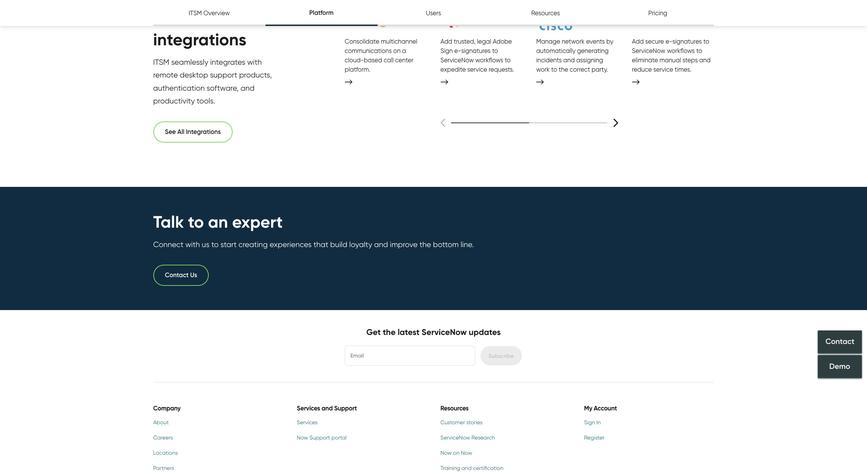 Task type: locate. For each thing, give the bounding box(es) containing it.
2 add from the left
[[632, 38, 644, 45]]

the left bottom at the bottom
[[420, 240, 431, 249]]

now for now support portal
[[297, 435, 308, 441]]

trusted,
[[454, 38, 476, 45]]

0 vertical spatial e-
[[666, 38, 672, 45]]

and down the products,
[[241, 83, 254, 92]]

to
[[703, 38, 709, 45], [492, 47, 498, 54], [696, 47, 702, 54], [505, 57, 511, 64], [551, 66, 557, 73], [188, 211, 204, 232], [211, 240, 219, 249]]

consolidate
[[345, 38, 379, 45]]

products,
[[239, 70, 272, 79]]

sign in
[[584, 419, 601, 426]]

now for now on now
[[440, 450, 452, 456]]

now support portal
[[297, 435, 347, 441]]

software,
[[207, 83, 239, 92]]

servicenow inside servicenow research link
[[440, 435, 470, 441]]

call
[[384, 57, 394, 64]]

and up "now support portal"
[[322, 404, 333, 412]]

2 vertical spatial the
[[383, 327, 396, 337]]

in
[[596, 419, 601, 426]]

training and certification
[[440, 465, 503, 472]]

customer stories link
[[440, 419, 567, 427]]

1 horizontal spatial with
[[247, 57, 262, 66]]

signatures inside add trusted, legal adobe sign e-signatures to servicenow workflows to expedite service requests.
[[461, 47, 491, 54]]

0 vertical spatial on
[[393, 47, 401, 54]]

with up the products,
[[247, 57, 262, 66]]

manage
[[536, 38, 560, 45]]

servicenow
[[632, 47, 665, 54], [440, 57, 474, 64], [422, 327, 467, 337], [440, 435, 470, 441]]

0 horizontal spatial service
[[467, 66, 487, 73]]

Email text field
[[345, 346, 475, 365]]

workflows up steps
[[667, 47, 695, 54]]

careers link
[[153, 434, 280, 442]]

e- right secure at the top right of the page
[[666, 38, 672, 45]]

service down manual
[[653, 66, 673, 73]]

1 add from the left
[[440, 38, 452, 45]]

and inside manage network events by automatically generating incidents and assigning work to the correct party.
[[563, 57, 575, 64]]

with left us
[[185, 240, 200, 249]]

1 horizontal spatial sign
[[584, 419, 595, 426]]

automatically
[[536, 47, 576, 54]]

0 vertical spatial with
[[247, 57, 262, 66]]

workflows
[[667, 47, 695, 54], [475, 57, 503, 64]]

certified
[[153, 7, 221, 28]]

requests.
[[489, 66, 514, 73]]

0 vertical spatial the
[[559, 66, 568, 73]]

contact link
[[818, 330, 862, 353]]

us
[[202, 240, 209, 249]]

1 horizontal spatial now
[[440, 450, 452, 456]]

e- down trusted,
[[454, 47, 461, 54]]

1 horizontal spatial workflows
[[667, 47, 695, 54]]

platform.
[[345, 66, 370, 73]]

on up training
[[453, 450, 460, 456]]

0 horizontal spatial with
[[185, 240, 200, 249]]

the
[[559, 66, 568, 73], [420, 240, 431, 249], [383, 327, 396, 337]]

1 vertical spatial support
[[309, 435, 330, 441]]

demo
[[829, 362, 850, 371]]

0 horizontal spatial on
[[393, 47, 401, 54]]

incidents
[[536, 57, 562, 64]]

signatures down legal
[[461, 47, 491, 54]]

1 horizontal spatial on
[[453, 450, 460, 456]]

and
[[563, 57, 575, 64], [699, 57, 711, 64], [241, 83, 254, 92], [374, 240, 388, 249], [322, 404, 333, 412], [462, 465, 472, 472]]

0 horizontal spatial now
[[297, 435, 308, 441]]

1 vertical spatial signatures
[[461, 47, 491, 54]]

1 horizontal spatial signatures
[[672, 38, 702, 45]]

seamlessly
[[171, 57, 208, 66]]

now on now link
[[440, 449, 567, 457]]

0 horizontal spatial the
[[383, 327, 396, 337]]

support
[[334, 404, 357, 412], [309, 435, 330, 441]]

signatures inside add secure e-signatures to servicenow workflows to eliminate manual steps and reduce service times.
[[672, 38, 702, 45]]

1 horizontal spatial the
[[420, 240, 431, 249]]

0 horizontal spatial workflows
[[475, 57, 503, 64]]

servicenow research
[[440, 435, 495, 441]]

0 vertical spatial sign
[[440, 47, 453, 54]]

latest
[[398, 327, 419, 337]]

1 vertical spatial e-
[[454, 47, 461, 54]]

1 vertical spatial workflows
[[475, 57, 503, 64]]

1 vertical spatial on
[[453, 450, 460, 456]]

e-
[[666, 38, 672, 45], [454, 47, 461, 54]]

add left trusted,
[[440, 38, 452, 45]]

training and certification link
[[440, 464, 567, 472]]

an
[[208, 211, 228, 232]]

and right steps
[[699, 57, 711, 64]]

multichannel
[[381, 38, 417, 45]]

0 horizontal spatial signatures
[[461, 47, 491, 54]]

add
[[440, 38, 452, 45], [632, 38, 644, 45]]

get
[[366, 327, 381, 337]]

customer
[[440, 419, 465, 426]]

add left secure at the top right of the page
[[632, 38, 644, 45]]

the left correct
[[559, 66, 568, 73]]

0 vertical spatial services
[[297, 404, 320, 412]]

research
[[472, 435, 495, 441]]

itsm
[[153, 57, 169, 66]]

partners
[[153, 465, 174, 472]]

workflows up requests.
[[475, 57, 503, 64]]

add inside add trusted, legal adobe sign e-signatures to servicenow workflows to expedite service requests.
[[440, 38, 452, 45]]

now on now
[[440, 450, 472, 456]]

manual
[[660, 57, 681, 64]]

0 vertical spatial signatures
[[672, 38, 702, 45]]

0 vertical spatial workflows
[[667, 47, 695, 54]]

correct
[[570, 66, 590, 73]]

1 service from the left
[[467, 66, 487, 73]]

resources
[[440, 404, 469, 412]]

support left portal
[[309, 435, 330, 441]]

servicenow inside add trusted, legal adobe sign e-signatures to servicenow workflows to expedite service requests.
[[440, 57, 474, 64]]

0 horizontal spatial support
[[309, 435, 330, 441]]

e- inside add secure e-signatures to servicenow workflows to eliminate manual steps and reduce service times.
[[666, 38, 672, 45]]

signatures up steps
[[672, 38, 702, 45]]

generating
[[577, 47, 609, 54]]

service right expedite
[[467, 66, 487, 73]]

1 vertical spatial sign
[[584, 419, 595, 426]]

bottom
[[433, 240, 459, 249]]

0 vertical spatial support
[[334, 404, 357, 412]]

0 horizontal spatial e-
[[454, 47, 461, 54]]

and up correct
[[563, 57, 575, 64]]

2 horizontal spatial the
[[559, 66, 568, 73]]

1 horizontal spatial service
[[653, 66, 673, 73]]

consolidate multichannel communications on a cloud-based call center platform.
[[345, 38, 417, 73]]

work
[[536, 66, 550, 73]]

sign up expedite
[[440, 47, 453, 54]]

1 services from the top
[[297, 404, 320, 412]]

1 horizontal spatial e-
[[666, 38, 672, 45]]

and right training
[[462, 465, 472, 472]]

1 horizontal spatial add
[[632, 38, 644, 45]]

on left a
[[393, 47, 401, 54]]

service inside add secure e-signatures to servicenow workflows to eliminate manual steps and reduce service times.
[[653, 66, 673, 73]]

signatures
[[672, 38, 702, 45], [461, 47, 491, 54]]

support
[[210, 70, 237, 79]]

the right get
[[383, 327, 396, 337]]

0 horizontal spatial sign
[[440, 47, 453, 54]]

1 vertical spatial services
[[297, 419, 318, 426]]

1 horizontal spatial support
[[334, 404, 357, 412]]

about link
[[153, 419, 280, 427]]

subscribe button
[[480, 346, 522, 365]]

2 service from the left
[[653, 66, 673, 73]]

build
[[330, 240, 347, 249]]

support up services link
[[334, 404, 357, 412]]

sign left in
[[584, 419, 595, 426]]

add inside add secure e-signatures to servicenow workflows to eliminate manual steps and reduce service times.
[[632, 38, 644, 45]]

2 services from the top
[[297, 419, 318, 426]]

to inside manage network events by automatically generating incidents and assigning work to the correct party.
[[551, 66, 557, 73]]

0 horizontal spatial add
[[440, 38, 452, 45]]



Task type: vqa. For each thing, say whether or not it's contained in the screenshot.
the leftmost success.
no



Task type: describe. For each thing, give the bounding box(es) containing it.
integrates
[[210, 57, 245, 66]]

my account
[[584, 404, 617, 412]]

demo link
[[818, 355, 862, 378]]

add for add trusted, legal adobe sign e-signatures to servicenow workflows to expedite service requests.
[[440, 38, 452, 45]]

subscribe
[[489, 352, 514, 359]]

improve
[[390, 240, 418, 249]]

my
[[584, 404, 592, 412]]

the inside manage network events by automatically generating incidents and assigning work to the correct party.
[[559, 66, 568, 73]]

legal
[[477, 38, 491, 45]]

about
[[153, 419, 169, 426]]

sign in link
[[584, 419, 711, 427]]

talk
[[153, 211, 184, 232]]

experiences
[[270, 240, 312, 249]]

services link
[[297, 419, 424, 427]]

network
[[562, 38, 585, 45]]

contact
[[825, 337, 854, 346]]

training
[[440, 465, 460, 472]]

workflows inside add secure e-signatures to servicenow workflows to eliminate manual steps and reduce service times.
[[667, 47, 695, 54]]

with inside itsm seamlessly integrates with remote desktop support products, authentication software, and productivity tools.
[[247, 57, 262, 66]]

manage network events by automatically generating incidents and assigning work to the correct party.
[[536, 38, 613, 73]]

get the latest servicenow updates
[[366, 327, 501, 337]]

certification
[[473, 465, 503, 472]]

events
[[586, 38, 605, 45]]

on inside consolidate multichannel communications on a cloud-based call center platform.
[[393, 47, 401, 54]]

services for services
[[297, 419, 318, 426]]

tools.
[[197, 96, 215, 105]]

register link
[[584, 434, 711, 442]]

and right loyalty
[[374, 240, 388, 249]]

servicenow inside add secure e-signatures to servicenow workflows to eliminate manual steps and reduce service times.
[[632, 47, 665, 54]]

service inside add trusted, legal adobe sign e-signatures to servicenow workflows to expedite service requests.
[[467, 66, 487, 73]]

locations
[[153, 450, 178, 456]]

a
[[402, 47, 406, 54]]

eliminate
[[632, 57, 658, 64]]

customer stories
[[440, 419, 483, 426]]

and inside itsm seamlessly integrates with remote desktop support products, authentication software, and productivity tools.
[[241, 83, 254, 92]]

e- inside add trusted, legal adobe sign e-signatures to servicenow workflows to expedite service requests.
[[454, 47, 461, 54]]

desktop
[[180, 70, 208, 79]]

integrations
[[153, 29, 246, 50]]

1 vertical spatial with
[[185, 240, 200, 249]]

2 horizontal spatial now
[[461, 450, 472, 456]]

start
[[221, 240, 237, 249]]

reduce
[[632, 66, 652, 73]]

remote
[[153, 70, 178, 79]]

company
[[153, 404, 181, 412]]

cloud-
[[345, 57, 364, 64]]

center
[[395, 57, 413, 64]]

secure
[[645, 38, 664, 45]]

loyalty
[[349, 240, 372, 249]]

creating
[[239, 240, 268, 249]]

now support portal link
[[297, 434, 424, 442]]

steps
[[683, 57, 698, 64]]

locations link
[[153, 449, 280, 457]]

itsm seamlessly integrates with remote desktop support products, authentication software, and productivity tools.
[[153, 57, 272, 105]]

sign inside add trusted, legal adobe sign e-signatures to servicenow workflows to expedite service requests.
[[440, 47, 453, 54]]

and inside add secure e-signatures to servicenow workflows to eliminate manual steps and reduce service times.
[[699, 57, 711, 64]]

1 vertical spatial the
[[420, 240, 431, 249]]

communications
[[345, 47, 392, 54]]

workflows inside add trusted, legal adobe sign e-signatures to servicenow workflows to expedite service requests.
[[475, 57, 503, 64]]

by
[[606, 38, 613, 45]]

services for services and support
[[297, 404, 320, 412]]

stories
[[466, 419, 483, 426]]

servicenow research link
[[440, 434, 567, 442]]

that
[[314, 240, 328, 249]]

connect
[[153, 240, 183, 249]]

certified integrations
[[153, 7, 246, 50]]

talk to an expert
[[153, 211, 283, 232]]

careers
[[153, 435, 173, 441]]

based
[[364, 57, 382, 64]]

register
[[584, 435, 605, 441]]

expert
[[232, 211, 283, 232]]

account
[[594, 404, 617, 412]]

expedite
[[440, 66, 466, 73]]

add secure e-signatures to servicenow workflows to eliminate manual steps and reduce service times.
[[632, 38, 711, 73]]

add for add secure e-signatures to servicenow workflows to eliminate manual steps and reduce service times.
[[632, 38, 644, 45]]

and inside training and certification link
[[462, 465, 472, 472]]

productivity
[[153, 96, 195, 105]]

updates
[[469, 327, 501, 337]]

times.
[[675, 66, 691, 73]]

services and support
[[297, 404, 357, 412]]

line.
[[461, 240, 474, 249]]

assigning
[[576, 57, 603, 64]]

partners link
[[153, 464, 280, 472]]

party.
[[592, 66, 608, 73]]

adobe
[[493, 38, 512, 45]]

add trusted, legal adobe sign e-signatures to servicenow workflows to expedite service requests.
[[440, 38, 514, 73]]

authentication
[[153, 83, 205, 92]]

connect with us to start creating experiences that build loyalty and improve the bottom line.
[[153, 240, 474, 249]]



